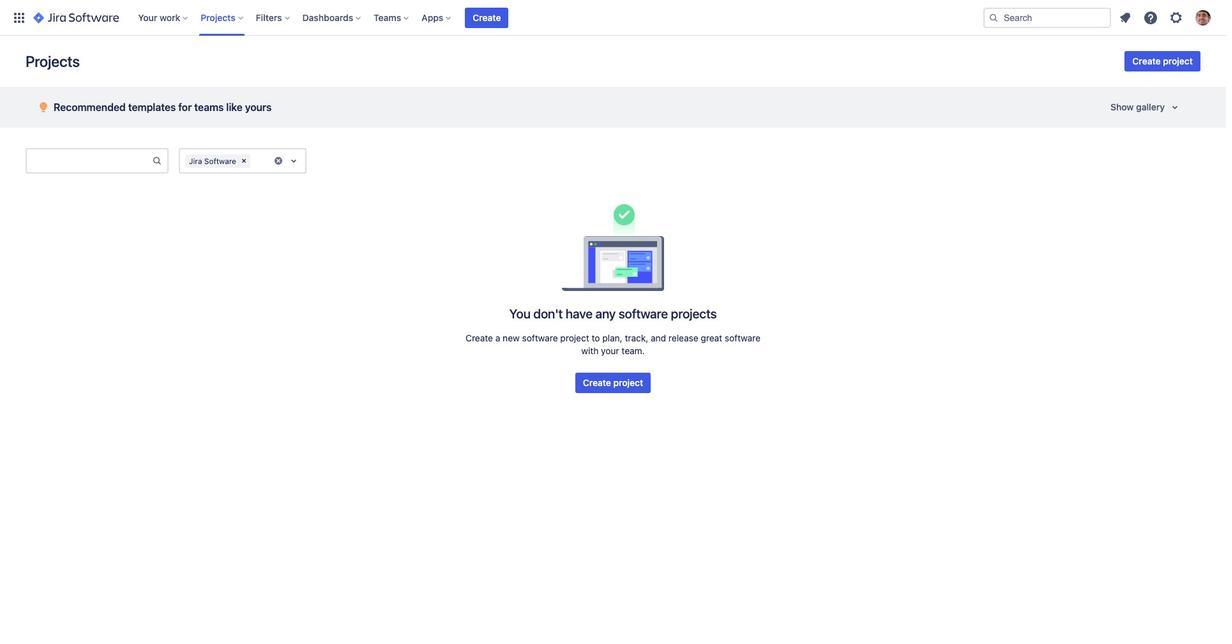 Task type: describe. For each thing, give the bounding box(es) containing it.
show gallery
[[1111, 102, 1165, 112]]

notifications image
[[1118, 10, 1133, 25]]

create down "help" icon
[[1133, 56, 1161, 66]]

you
[[510, 307, 531, 321]]

0 horizontal spatial software
[[522, 333, 558, 344]]

filters
[[256, 12, 282, 23]]

create button
[[465, 7, 509, 28]]

Search field
[[984, 7, 1112, 28]]

2 horizontal spatial software
[[725, 333, 761, 344]]

create down with
[[583, 378, 611, 388]]

release
[[669, 333, 699, 344]]

your
[[138, 12, 157, 23]]

primary element
[[8, 0, 984, 35]]

0 horizontal spatial projects
[[26, 52, 80, 70]]

recommended
[[54, 102, 126, 113]]

appswitcher icon image
[[11, 10, 27, 25]]

plan,
[[603, 333, 623, 344]]

your
[[601, 346, 619, 357]]

like
[[226, 102, 243, 113]]

team.
[[622, 346, 645, 357]]

create inside create a new software project to plan, track, and release great software with your team.
[[466, 333, 493, 344]]

teams
[[194, 102, 224, 113]]

jira
[[189, 156, 202, 166]]

recommended templates for teams like yours
[[54, 102, 272, 113]]

great
[[701, 333, 723, 344]]

to
[[592, 333, 600, 344]]

clear image
[[273, 156, 284, 166]]

with
[[581, 346, 599, 357]]

teams
[[374, 12, 401, 23]]

project inside create a new software project to plan, track, and release great software with your team.
[[560, 333, 589, 344]]



Task type: locate. For each thing, give the bounding box(es) containing it.
help image
[[1143, 10, 1159, 25]]

don't
[[534, 307, 563, 321]]

2 horizontal spatial project
[[1163, 56, 1193, 66]]

gallery
[[1137, 102, 1165, 112]]

create left a
[[466, 333, 493, 344]]

create project
[[1133, 56, 1193, 66], [583, 378, 643, 388]]

banner containing your work
[[0, 0, 1226, 36]]

dashboards
[[303, 12, 353, 23]]

filters button
[[252, 7, 295, 28]]

create inside 'button'
[[473, 12, 501, 23]]

0 vertical spatial create project
[[1133, 56, 1193, 66]]

banner
[[0, 0, 1226, 36]]

1 horizontal spatial create project
[[1133, 56, 1193, 66]]

project for the bottommost create project button
[[614, 378, 643, 388]]

create project down your
[[583, 378, 643, 388]]

0 vertical spatial projects
[[201, 12, 235, 23]]

create project button down "help" icon
[[1125, 51, 1201, 72]]

projects button
[[197, 7, 248, 28]]

0 horizontal spatial project
[[560, 333, 589, 344]]

for
[[178, 102, 192, 113]]

1 vertical spatial project
[[560, 333, 589, 344]]

0 vertical spatial project
[[1163, 56, 1193, 66]]

jira software image
[[33, 10, 119, 25], [33, 10, 119, 25]]

software up track,
[[619, 307, 668, 321]]

create a new software project to plan, track, and release great software with your team.
[[466, 333, 761, 357]]

your profile and settings image
[[1196, 10, 1211, 25]]

your work button
[[134, 7, 193, 28]]

and
[[651, 333, 666, 344]]

clear image
[[239, 156, 249, 166]]

have
[[566, 307, 593, 321]]

apps button
[[418, 7, 456, 28]]

projects right the work
[[201, 12, 235, 23]]

1 vertical spatial create project button
[[575, 373, 651, 394]]

jira software
[[189, 156, 236, 166]]

projects down appswitcher icon
[[26, 52, 80, 70]]

0 horizontal spatial create project button
[[575, 373, 651, 394]]

1 horizontal spatial projects
[[201, 12, 235, 23]]

project up with
[[560, 333, 589, 344]]

projects inside popup button
[[201, 12, 235, 23]]

you don't have any software projects
[[510, 307, 717, 321]]

2 vertical spatial project
[[614, 378, 643, 388]]

new
[[503, 333, 520, 344]]

work
[[160, 12, 180, 23]]

None text field
[[27, 152, 152, 170], [253, 155, 255, 167], [27, 152, 152, 170], [253, 155, 255, 167]]

project down settings icon on the top of the page
[[1163, 56, 1193, 66]]

templates
[[128, 102, 176, 113]]

1 horizontal spatial project
[[614, 378, 643, 388]]

projects
[[201, 12, 235, 23], [26, 52, 80, 70]]

search image
[[989, 12, 999, 23]]

apps
[[422, 12, 444, 23]]

software right great in the bottom of the page
[[725, 333, 761, 344]]

create project button down your
[[575, 373, 651, 394]]

1 vertical spatial create project
[[583, 378, 643, 388]]

open image
[[286, 153, 302, 169]]

yours
[[245, 102, 272, 113]]

0 horizontal spatial create project
[[583, 378, 643, 388]]

create
[[473, 12, 501, 23], [1133, 56, 1161, 66], [466, 333, 493, 344], [583, 378, 611, 388]]

create project down "help" icon
[[1133, 56, 1193, 66]]

1 vertical spatial projects
[[26, 52, 80, 70]]

create project button
[[1125, 51, 1201, 72], [575, 373, 651, 394]]

project down team.
[[614, 378, 643, 388]]

a
[[496, 333, 500, 344]]

track,
[[625, 333, 649, 344]]

settings image
[[1169, 10, 1184, 25]]

projects
[[671, 307, 717, 321]]

1 horizontal spatial create project button
[[1125, 51, 1201, 72]]

show
[[1111, 102, 1134, 112]]

software
[[204, 156, 236, 166]]

software down don't
[[522, 333, 558, 344]]

project
[[1163, 56, 1193, 66], [560, 333, 589, 344], [614, 378, 643, 388]]

show gallery button
[[1103, 97, 1191, 118]]

1 horizontal spatial software
[[619, 307, 668, 321]]

create right apps popup button
[[473, 12, 501, 23]]

project for the topmost create project button
[[1163, 56, 1193, 66]]

dashboards button
[[299, 7, 366, 28]]

0 vertical spatial create project button
[[1125, 51, 1201, 72]]

any
[[596, 307, 616, 321]]

teams button
[[370, 7, 414, 28]]

your work
[[138, 12, 180, 23]]

software
[[619, 307, 668, 321], [522, 333, 558, 344], [725, 333, 761, 344]]



Task type: vqa. For each thing, say whether or not it's contained in the screenshot.
the middle software
yes



